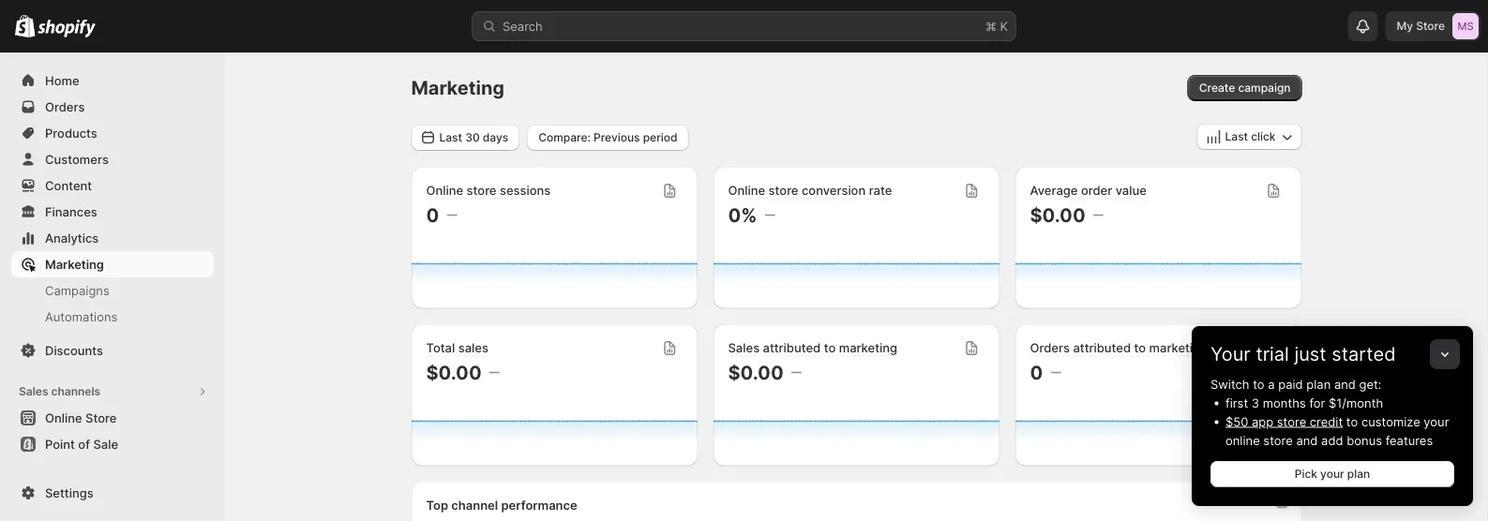Task type: describe. For each thing, give the bounding box(es) containing it.
pick your plan
[[1295, 468, 1371, 481]]

k
[[1001, 19, 1009, 33]]

30
[[466, 131, 480, 144]]

your
[[1211, 343, 1251, 366]]

products link
[[11, 120, 214, 146]]

order
[[1082, 183, 1113, 198]]

add
[[45, 505, 69, 519]]

$0.00 for total
[[426, 361, 482, 384]]

shopify image
[[38, 19, 96, 38]]

no change image for average order value
[[1094, 208, 1104, 223]]

$0.00 for average
[[1031, 204, 1086, 227]]

0 vertical spatial plan
[[1307, 377, 1332, 392]]

⌘
[[986, 19, 997, 33]]

marketing link
[[11, 251, 214, 278]]

no change image
[[792, 365, 802, 380]]

create
[[1200, 81, 1236, 95]]

settings
[[45, 486, 94, 501]]

analytics
[[45, 231, 99, 245]]

a
[[1269, 377, 1276, 392]]

orders for orders
[[45, 99, 85, 114]]

automations
[[45, 310, 118, 324]]

sales channels
[[19, 385, 101, 399]]

period
[[643, 131, 678, 144]]

$1/month
[[1329, 396, 1384, 410]]

sales for sales attributed to marketing
[[729, 341, 760, 356]]

compare: previous period button
[[527, 125, 689, 151]]

rate
[[869, 183, 893, 198]]

pick
[[1295, 468, 1318, 481]]

shopify image
[[15, 15, 35, 37]]

$50 app store credit link
[[1226, 415, 1344, 429]]

products
[[45, 126, 97, 140]]

point of sale button
[[0, 432, 225, 458]]

no change image for online store sessions
[[447, 208, 457, 223]]

online for 0%
[[729, 183, 766, 198]]

last click button
[[1198, 124, 1303, 150]]

sales channels button
[[11, 379, 214, 405]]

sales attributed to marketing
[[729, 341, 898, 356]]

bonus
[[1347, 433, 1383, 448]]

content
[[45, 178, 92, 193]]

channel
[[452, 499, 498, 513]]

store left sessions
[[467, 183, 497, 198]]

compare:
[[539, 131, 591, 144]]

customize
[[1362, 415, 1421, 429]]

marketing for $0.00
[[839, 341, 898, 356]]

0 vertical spatial marketing
[[411, 76, 505, 99]]

store down months on the right
[[1278, 415, 1307, 429]]

$50 app store credit
[[1226, 415, 1344, 429]]

first
[[1226, 396, 1249, 410]]

create campaign button
[[1188, 75, 1303, 101]]

sessions
[[500, 183, 551, 198]]

your trial just started
[[1211, 343, 1397, 366]]

home link
[[11, 68, 214, 94]]

no change image for total sales
[[489, 365, 500, 380]]

⌘ k
[[986, 19, 1009, 33]]

last for last click
[[1226, 130, 1249, 144]]

average
[[1031, 183, 1078, 198]]

trial
[[1257, 343, 1290, 366]]

and for store
[[1297, 433, 1319, 448]]

switch
[[1211, 377, 1250, 392]]

get:
[[1360, 377, 1382, 392]]

started
[[1332, 343, 1397, 366]]

total
[[426, 341, 455, 356]]

of
[[78, 437, 90, 452]]

value
[[1116, 183, 1147, 198]]

pick your plan link
[[1211, 462, 1455, 488]]

discounts link
[[11, 338, 214, 364]]

store inside "to customize your online store and add bonus features"
[[1264, 433, 1294, 448]]

app
[[1252, 415, 1274, 429]]

top channel performance
[[426, 499, 578, 513]]

and for plan
[[1335, 377, 1357, 392]]

last click
[[1226, 130, 1276, 144]]

my
[[1397, 19, 1414, 33]]

days
[[483, 131, 509, 144]]

finances link
[[11, 199, 214, 225]]

credit
[[1311, 415, 1344, 429]]

point
[[45, 437, 75, 452]]

total sales
[[426, 341, 489, 356]]

automations link
[[11, 304, 214, 330]]

$0.00 for sales
[[729, 361, 784, 384]]

analytics link
[[11, 225, 214, 251]]

home
[[45, 73, 79, 88]]

previous
[[594, 131, 640, 144]]

add apps button
[[11, 499, 214, 522]]

online store button
[[0, 405, 225, 432]]

add
[[1322, 433, 1344, 448]]

apps button
[[11, 473, 214, 499]]



Task type: vqa. For each thing, say whether or not it's contained in the screenshot.


Task type: locate. For each thing, give the bounding box(es) containing it.
store for online store
[[85, 411, 117, 425]]

0 horizontal spatial last
[[440, 131, 463, 144]]

plan up for at the bottom right
[[1307, 377, 1332, 392]]

$0.00 down total sales
[[426, 361, 482, 384]]

$50
[[1226, 415, 1249, 429]]

0 for online
[[426, 204, 439, 227]]

my store image
[[1453, 13, 1480, 39]]

store down $50 app store credit
[[1264, 433, 1294, 448]]

1 vertical spatial store
[[85, 411, 117, 425]]

store inside "link"
[[85, 411, 117, 425]]

1 marketing from the left
[[839, 341, 898, 356]]

2 attributed from the left
[[1074, 341, 1132, 356]]

$0.00 left no change icon
[[729, 361, 784, 384]]

0 horizontal spatial marketing
[[839, 341, 898, 356]]

attributed for $0.00
[[763, 341, 821, 356]]

point of sale
[[45, 437, 118, 452]]

your right pick at right
[[1321, 468, 1345, 481]]

1 horizontal spatial plan
[[1348, 468, 1371, 481]]

store for my store
[[1417, 19, 1446, 33]]

online store
[[45, 411, 117, 425]]

months
[[1263, 396, 1307, 410]]

online inside "link"
[[45, 411, 82, 425]]

marketing inside marketing 'link'
[[45, 257, 104, 272]]

marketing
[[839, 341, 898, 356], [1150, 341, 1208, 356]]

campaigns link
[[11, 278, 214, 304]]

to customize your online store and add bonus features
[[1226, 415, 1450, 448]]

sale
[[93, 437, 118, 452]]

search
[[503, 19, 543, 33]]

0 down orders attributed to marketing
[[1031, 361, 1044, 384]]

first 3 months for $1/month
[[1226, 396, 1384, 410]]

0 horizontal spatial orders
[[45, 99, 85, 114]]

finances
[[45, 205, 97, 219]]

your
[[1425, 415, 1450, 429], [1321, 468, 1345, 481]]

0 vertical spatial sales
[[729, 341, 760, 356]]

1 horizontal spatial marketing
[[1150, 341, 1208, 356]]

add apps
[[45, 505, 100, 519]]

paid
[[1279, 377, 1304, 392]]

online for 0
[[426, 183, 464, 198]]

0 horizontal spatial online
[[45, 411, 82, 425]]

orders attributed to marketing
[[1031, 341, 1208, 356]]

and up $1/month
[[1335, 377, 1357, 392]]

last 30 days
[[440, 131, 509, 144]]

1 horizontal spatial marketing
[[411, 76, 505, 99]]

2 marketing from the left
[[1150, 341, 1208, 356]]

0 vertical spatial store
[[1417, 19, 1446, 33]]

no change image for online store conversion rate
[[765, 208, 775, 223]]

and
[[1335, 377, 1357, 392], [1297, 433, 1319, 448]]

average order value
[[1031, 183, 1147, 198]]

click
[[1252, 130, 1276, 144]]

store up "sale" at the bottom left of page
[[85, 411, 117, 425]]

1 vertical spatial orders
[[1031, 341, 1070, 356]]

0 vertical spatial and
[[1335, 377, 1357, 392]]

last for last 30 days
[[440, 131, 463, 144]]

online
[[426, 183, 464, 198], [729, 183, 766, 198], [45, 411, 82, 425]]

your trial just started button
[[1192, 326, 1474, 366]]

switch to a paid plan and get:
[[1211, 377, 1382, 392]]

0 down online store sessions
[[426, 204, 439, 227]]

customers link
[[11, 146, 214, 173]]

marketing down analytics
[[45, 257, 104, 272]]

campaign
[[1239, 81, 1291, 95]]

0 vertical spatial orders
[[45, 99, 85, 114]]

last inside dropdown button
[[1226, 130, 1249, 144]]

create campaign
[[1200, 81, 1291, 95]]

1 vertical spatial your
[[1321, 468, 1345, 481]]

plan down bonus
[[1348, 468, 1371, 481]]

1 horizontal spatial and
[[1335, 377, 1357, 392]]

last inside "dropdown button"
[[440, 131, 463, 144]]

your inside "to customize your online store and add bonus features"
[[1425, 415, 1450, 429]]

0 horizontal spatial and
[[1297, 433, 1319, 448]]

0 horizontal spatial marketing
[[45, 257, 104, 272]]

online store conversion rate
[[729, 183, 893, 198]]

orders link
[[11, 94, 214, 120]]

1 horizontal spatial $0.00
[[729, 361, 784, 384]]

1 attributed from the left
[[763, 341, 821, 356]]

marketing up last 30 days "dropdown button"
[[411, 76, 505, 99]]

apps
[[19, 479, 47, 493]]

0 horizontal spatial 0
[[426, 204, 439, 227]]

0 horizontal spatial attributed
[[763, 341, 821, 356]]

sales inside button
[[19, 385, 48, 399]]

1 horizontal spatial online
[[426, 183, 464, 198]]

marketing for 0
[[1150, 341, 1208, 356]]

$0.00 down average
[[1031, 204, 1086, 227]]

sales
[[729, 341, 760, 356], [19, 385, 48, 399]]

0 horizontal spatial store
[[85, 411, 117, 425]]

last 30 days button
[[411, 125, 520, 151]]

0 horizontal spatial your
[[1321, 468, 1345, 481]]

settings link
[[11, 480, 214, 507]]

2 horizontal spatial online
[[729, 183, 766, 198]]

1 horizontal spatial last
[[1226, 130, 1249, 144]]

1 horizontal spatial your
[[1425, 415, 1450, 429]]

1 vertical spatial plan
[[1348, 468, 1371, 481]]

1 horizontal spatial 0
[[1031, 361, 1044, 384]]

2 horizontal spatial $0.00
[[1031, 204, 1086, 227]]

customers
[[45, 152, 109, 167]]

features
[[1386, 433, 1434, 448]]

0 vertical spatial 0
[[426, 204, 439, 227]]

0
[[426, 204, 439, 227], [1031, 361, 1044, 384]]

compare: previous period
[[539, 131, 678, 144]]

attributed for 0
[[1074, 341, 1132, 356]]

content link
[[11, 173, 214, 199]]

last left click
[[1226, 130, 1249, 144]]

for
[[1310, 396, 1326, 410]]

store right my
[[1417, 19, 1446, 33]]

campaigns
[[45, 283, 110, 298]]

0 horizontal spatial $0.00
[[426, 361, 482, 384]]

0 for orders
[[1031, 361, 1044, 384]]

$0.00
[[1031, 204, 1086, 227], [426, 361, 482, 384], [729, 361, 784, 384]]

1 horizontal spatial orders
[[1031, 341, 1070, 356]]

1 horizontal spatial store
[[1417, 19, 1446, 33]]

apps
[[72, 505, 100, 519]]

0 horizontal spatial plan
[[1307, 377, 1332, 392]]

store left conversion
[[769, 183, 799, 198]]

1 vertical spatial and
[[1297, 433, 1319, 448]]

online up 0%
[[729, 183, 766, 198]]

my store
[[1397, 19, 1446, 33]]

0 vertical spatial your
[[1425, 415, 1450, 429]]

orders for orders attributed to marketing
[[1031, 341, 1070, 356]]

online
[[1226, 433, 1261, 448]]

orders
[[45, 99, 85, 114], [1031, 341, 1070, 356]]

and inside "to customize your online store and add bonus features"
[[1297, 433, 1319, 448]]

no change image
[[447, 208, 457, 223], [765, 208, 775, 223], [1094, 208, 1104, 223], [489, 365, 500, 380], [1051, 365, 1061, 380]]

your trial just started element
[[1192, 375, 1474, 507]]

0 horizontal spatial sales
[[19, 385, 48, 399]]

online store link
[[11, 405, 214, 432]]

3
[[1252, 396, 1260, 410]]

1 horizontal spatial sales
[[729, 341, 760, 356]]

sales for sales channels
[[19, 385, 48, 399]]

online up the point
[[45, 411, 82, 425]]

to inside "to customize your online store and add bonus features"
[[1347, 415, 1359, 429]]

to
[[824, 341, 836, 356], [1135, 341, 1147, 356], [1254, 377, 1265, 392], [1347, 415, 1359, 429]]

1 vertical spatial 0
[[1031, 361, 1044, 384]]

conversion
[[802, 183, 866, 198]]

performance
[[501, 499, 578, 513]]

0%
[[729, 204, 758, 227]]

1 vertical spatial sales
[[19, 385, 48, 399]]

online down last 30 days "dropdown button"
[[426, 183, 464, 198]]

marketing
[[411, 76, 505, 99], [45, 257, 104, 272]]

discounts
[[45, 343, 103, 358]]

1 vertical spatial marketing
[[45, 257, 104, 272]]

last left '30'
[[440, 131, 463, 144]]

online store sessions
[[426, 183, 551, 198]]

top
[[426, 499, 449, 513]]

no change image for orders attributed to marketing
[[1051, 365, 1061, 380]]

store
[[467, 183, 497, 198], [769, 183, 799, 198], [1278, 415, 1307, 429], [1264, 433, 1294, 448]]

point of sale link
[[11, 432, 214, 458]]

1 horizontal spatial attributed
[[1074, 341, 1132, 356]]

channels
[[51, 385, 101, 399]]

and left add
[[1297, 433, 1319, 448]]

sales
[[458, 341, 489, 356]]

your up features
[[1425, 415, 1450, 429]]



